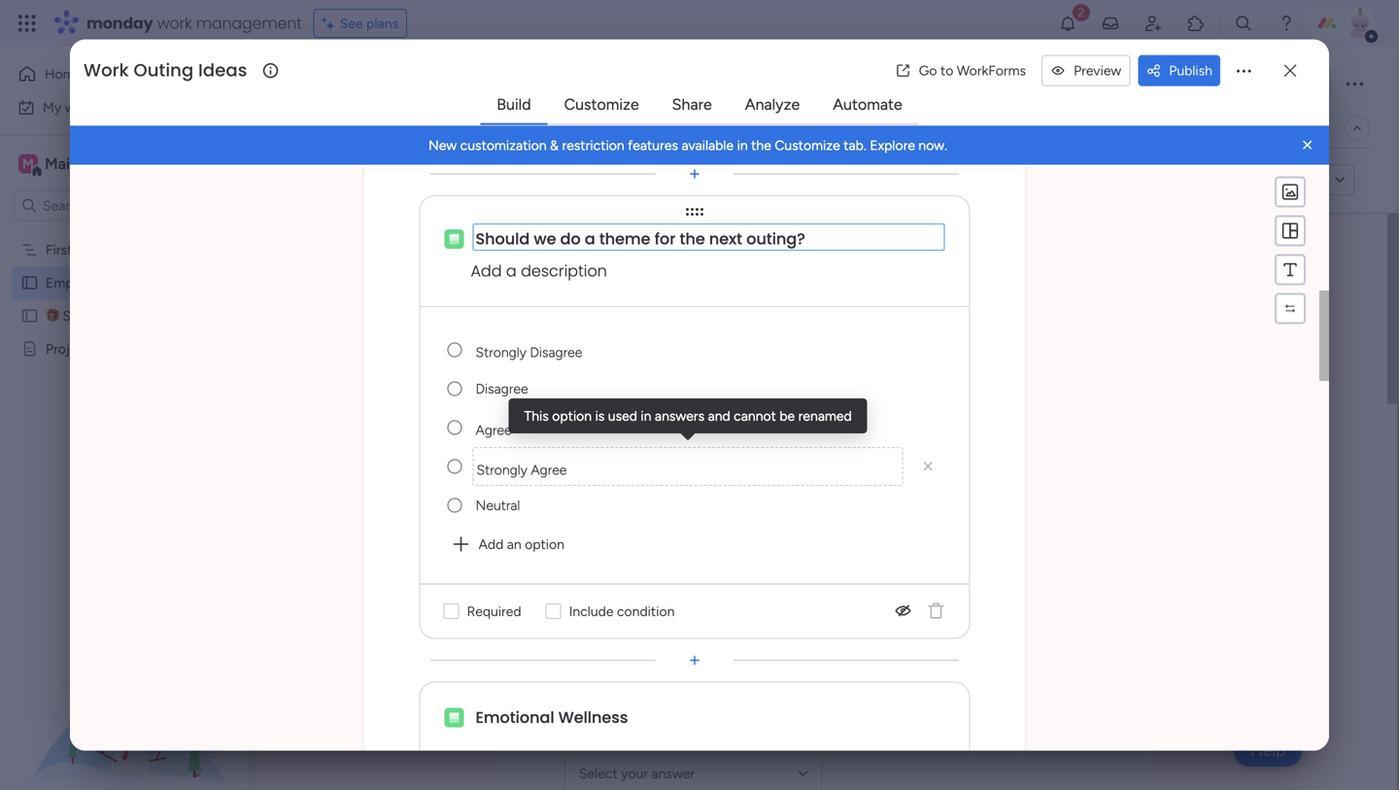 Task type: describe. For each thing, give the bounding box(es) containing it.
customization tools toolbar
[[1275, 177, 1306, 324]]

🎁
[[46, 308, 59, 324]]

form
[[1265, 172, 1294, 188]]

1
[[1317, 75, 1323, 92]]

renamed
[[799, 408, 852, 424]]

1 horizontal spatial automate
[[1253, 120, 1314, 137]]

invite
[[1271, 75, 1305, 92]]

go to workforms button
[[888, 55, 1034, 86]]

🎁 secret santa
[[46, 308, 141, 324]]

go
[[919, 62, 937, 79]]

m
[[22, 155, 34, 172]]

strongly for strongly disagree
[[476, 344, 527, 361]]

workspace image
[[18, 153, 38, 174]]

condition
[[617, 603, 675, 620]]

include
[[569, 603, 614, 620]]

search everything image
[[1234, 14, 1254, 33]]

home
[[45, 66, 82, 82]]

job role
[[565, 605, 627, 627]]

approvals
[[165, 341, 226, 357]]

first
[[46, 242, 72, 258]]

add an option
[[479, 536, 565, 553]]

/
[[1308, 75, 1314, 92]]

description
[[521, 260, 607, 282]]

0 vertical spatial employee well-being survey
[[295, 62, 726, 105]]

Search in workspace field
[[41, 194, 162, 217]]

2 vertical spatial employee well-being survey
[[565, 301, 1008, 344]]

invite / 1
[[1271, 75, 1323, 92]]

1 vertical spatial being
[[139, 275, 173, 291]]

list box containing first board
[[0, 229, 248, 628]]

used
[[608, 408, 638, 424]]

explore
[[870, 137, 915, 154]]

strongly agree
[[477, 462, 567, 478]]

general wellness
[[565, 717, 700, 739]]

monday
[[86, 12, 153, 34]]

monday work management
[[86, 12, 302, 34]]

more actions image
[[1234, 61, 1254, 80]]

lottie animation image
[[0, 594, 248, 790]]

preview
[[1074, 62, 1122, 79]]

name
[[565, 379, 612, 401]]

be
[[780, 408, 795, 424]]

1 form from the left
[[386, 120, 417, 137]]

0 vertical spatial option
[[552, 408, 592, 424]]

help
[[1251, 741, 1286, 760]]

santa
[[106, 308, 141, 324]]

2 menu image from the top
[[1281, 260, 1300, 280]]

background color and image selector image
[[1281, 182, 1300, 202]]

name group containing general wellness
[[565, 703, 1081, 790]]

work outing ideas
[[84, 58, 247, 83]]

build
[[497, 95, 531, 114]]

2 component__icon image from the top
[[445, 708, 464, 728]]

public board image for 🎁 secret santa
[[20, 307, 39, 325]]

add new question image
[[685, 651, 705, 670]]

help image
[[1277, 14, 1296, 33]]

emotional
[[476, 707, 555, 729]]

job
[[565, 605, 594, 627]]

board
[[76, 242, 111, 258]]

main
[[45, 155, 79, 173]]

name group containing name
[[565, 365, 1081, 478]]

now.
[[919, 137, 948, 154]]

collapse board header image
[[1350, 121, 1365, 136]]

work for my
[[65, 99, 94, 116]]

1 horizontal spatial employee
[[295, 62, 446, 105]]

required
[[467, 603, 522, 620]]

restriction
[[562, 137, 625, 154]]

available
[[682, 137, 734, 154]]

analyze
[[745, 95, 800, 114]]

features
[[628, 137, 678, 154]]

public board image for employee well-being survey
[[20, 274, 39, 292]]

project requests & approvals
[[46, 341, 226, 357]]

disagree
[[530, 344, 583, 361]]

and
[[708, 408, 731, 424]]

form form containing employee well-being survey
[[258, 214, 1398, 790]]

Work Outing Ideas field
[[79, 58, 260, 83]]

answers
[[655, 408, 705, 424]]

lottie animation element
[[0, 594, 248, 790]]

inbox image
[[1101, 14, 1121, 33]]

automate link
[[818, 87, 918, 122]]

1 vertical spatial well-
[[109, 275, 139, 291]]

copy form link
[[1229, 172, 1318, 188]]

publish button
[[1138, 55, 1221, 86]]

select product image
[[17, 14, 37, 33]]

2 horizontal spatial employee
[[565, 301, 719, 344]]

strongly disagree
[[476, 344, 583, 361]]

invite members image
[[1144, 14, 1163, 33]]

copy form link button
[[1193, 164, 1326, 196]]

name group containing job role
[[565, 591, 1081, 703]]

table
[[325, 120, 357, 137]]

strongly agree button
[[473, 447, 903, 486]]

main workspace
[[45, 155, 159, 173]]

1 vertical spatial employee well-being survey
[[46, 275, 216, 291]]

activity button
[[1135, 68, 1227, 99]]

2 form from the left
[[446, 120, 478, 137]]

home button
[[12, 58, 209, 89]]

apps image
[[1187, 14, 1206, 33]]

powered
[[390, 171, 451, 189]]

1 horizontal spatial well-
[[453, 62, 530, 105]]

close image
[[1298, 136, 1318, 155]]

activity
[[1143, 75, 1190, 92]]

analyze link
[[730, 87, 816, 122]]

my work
[[43, 99, 94, 116]]

build link
[[481, 87, 547, 122]]

1 horizontal spatial survey
[[625, 62, 726, 105]]

wellness for general wellness
[[631, 717, 700, 739]]



Task type: vqa. For each thing, say whether or not it's contained in the screenshot.
topmost Add
yes



Task type: locate. For each thing, give the bounding box(es) containing it.
employee well-being survey up be
[[565, 301, 1008, 344]]

add view image
[[504, 121, 512, 135]]

1 public board image from the top
[[20, 274, 39, 292]]

0 vertical spatial strongly
[[476, 344, 527, 361]]

my work button
[[12, 92, 209, 123]]

0 vertical spatial add
[[471, 260, 502, 282]]

work inside button
[[65, 99, 94, 116]]

& inside banner banner
[[550, 137, 559, 154]]

0 vertical spatial automate
[[833, 95, 903, 114]]

2 name group from the top
[[565, 478, 1081, 591]]

Name field
[[565, 416, 1081, 455]]

component__icon image
[[445, 230, 464, 249], [445, 708, 464, 728]]

4 name group from the top
[[565, 703, 1081, 790]]

option
[[0, 232, 248, 236]]

0 vertical spatial in
[[737, 137, 748, 154]]

1 horizontal spatial agree
[[531, 462, 567, 478]]

in inside banner banner
[[737, 137, 748, 154]]

0 horizontal spatial well-
[[109, 275, 139, 291]]

form up new in the left top of the page
[[446, 120, 478, 137]]

integrate
[[1058, 120, 1114, 137]]

1 horizontal spatial work
[[157, 12, 192, 34]]

1 vertical spatial menu image
[[1281, 260, 1300, 280]]

None field
[[473, 369, 903, 408], [473, 486, 903, 525], [473, 369, 903, 408], [473, 486, 903, 525]]

Type your question here text field
[[473, 224, 945, 251]]

banner banner
[[70, 126, 1330, 165]]

project
[[46, 341, 90, 357]]

form form
[[70, 0, 1330, 790], [258, 214, 1398, 790]]

1 horizontal spatial customize
[[775, 137, 840, 154]]

3 name group from the top
[[565, 591, 1081, 703]]

1 vertical spatial employee
[[46, 275, 106, 291]]

help button
[[1234, 735, 1302, 767]]

outing
[[134, 58, 194, 83]]

employee well-being survey up add view icon
[[295, 62, 726, 105]]

1 vertical spatial strongly
[[477, 462, 528, 478]]

1 vertical spatial agree
[[531, 462, 567, 478]]

to
[[941, 62, 954, 79]]

1 horizontal spatial form
[[446, 120, 478, 137]]

2 vertical spatial being
[[806, 301, 896, 344]]

menu image
[[1281, 221, 1300, 241], [1281, 260, 1300, 280]]

form button left add view icon
[[432, 113, 492, 144]]

0 vertical spatial work
[[157, 12, 192, 34]]

form up powered
[[386, 120, 417, 137]]

workspace selection element
[[18, 152, 162, 177]]

0 vertical spatial customize
[[564, 95, 639, 114]]

the
[[751, 137, 772, 154]]

work right my
[[65, 99, 94, 116]]

0 horizontal spatial in
[[641, 408, 652, 424]]

strongly left disagree at left
[[476, 344, 527, 361]]

strongly down this
[[477, 462, 528, 478]]

customize
[[564, 95, 639, 114], [775, 137, 840, 154]]

share
[[672, 95, 712, 114]]

& for requests
[[153, 341, 162, 357]]

go to workforms
[[919, 62, 1026, 79]]

add for add an option
[[479, 536, 504, 553]]

0 horizontal spatial customize
[[564, 95, 639, 114]]

work
[[84, 58, 129, 83]]

list box
[[0, 229, 248, 628]]

add
[[471, 260, 502, 282], [479, 536, 504, 553]]

employee
[[295, 62, 446, 105], [46, 275, 106, 291], [565, 301, 719, 344]]

add an option button
[[444, 529, 572, 560]]

0 vertical spatial component__icon image
[[445, 230, 464, 249]]

workspace
[[83, 155, 159, 173]]

drag to reorder the question image
[[685, 202, 705, 222]]

this
[[524, 408, 549, 424]]

customize inside tab list
[[564, 95, 639, 114]]

0 horizontal spatial automate
[[833, 95, 903, 114]]

wellness for emotional wellness
[[559, 707, 628, 729]]

1 vertical spatial work
[[65, 99, 94, 116]]

automate up tab.
[[833, 95, 903, 114]]

option inside add an option button
[[525, 536, 565, 553]]

automate down invite / 1 button
[[1253, 120, 1314, 137]]

1 vertical spatial survey
[[176, 275, 216, 291]]

work up 'work outing ideas' field
[[157, 12, 192, 34]]

1 horizontal spatial being
[[530, 62, 618, 105]]

employee up the table
[[295, 62, 446, 105]]

agree down this
[[531, 462, 567, 478]]

0 vertical spatial public board image
[[20, 274, 39, 292]]

2 horizontal spatial survey
[[904, 301, 1008, 344]]

1 horizontal spatial &
[[550, 137, 559, 154]]

in right used
[[641, 408, 652, 424]]

by
[[455, 171, 472, 189]]

workforms logo image
[[480, 165, 590, 196]]

notifications image
[[1058, 14, 1078, 33]]

powered by
[[390, 171, 472, 189]]

general
[[565, 717, 626, 739]]

0 horizontal spatial survey
[[176, 275, 216, 291]]

customize link
[[549, 87, 655, 122]]

2 form button from the left
[[432, 113, 492, 144]]

publish
[[1169, 62, 1213, 79]]

this option is used in answers and cannot be renamed
[[524, 408, 852, 424]]

tab.
[[844, 137, 867, 154]]

is
[[595, 408, 605, 424]]

ruby anderson image
[[1345, 8, 1376, 39]]

0 horizontal spatial agree
[[476, 422, 512, 438]]

new
[[429, 137, 457, 154]]

work
[[157, 12, 192, 34], [65, 99, 94, 116]]

0 horizontal spatial employee
[[46, 275, 106, 291]]

link
[[1298, 172, 1318, 188]]

public board image
[[20, 274, 39, 292], [20, 307, 39, 325]]

employee well-being survey
[[295, 62, 726, 105], [46, 275, 216, 291], [565, 301, 1008, 344]]

0 vertical spatial &
[[550, 137, 559, 154]]

tab list containing build
[[480, 86, 919, 125]]

table button
[[294, 113, 371, 144]]

0 horizontal spatial work
[[65, 99, 94, 116]]

workforms
[[957, 62, 1026, 79]]

new customization & restriction features available in the customize tab. explore now.
[[429, 137, 948, 154]]

dapulse integrations image
[[1036, 121, 1051, 136]]

Employee well-being survey field
[[291, 62, 731, 105]]

customize up restriction at the left top of page
[[564, 95, 639, 114]]

0 horizontal spatial wellness
[[559, 707, 628, 729]]

2 image
[[1073, 1, 1090, 23]]

0 vertical spatial being
[[530, 62, 618, 105]]

0 horizontal spatial &
[[153, 341, 162, 357]]

0 horizontal spatial being
[[139, 275, 173, 291]]

1 vertical spatial component__icon image
[[445, 708, 464, 728]]

customize inside banner banner
[[775, 137, 840, 154]]

& left restriction at the left top of page
[[550, 137, 559, 154]]

2 horizontal spatial well-
[[727, 301, 806, 344]]

option
[[552, 408, 592, 424], [525, 536, 565, 553]]

customize right 'the'
[[775, 137, 840, 154]]

1 vertical spatial in
[[641, 408, 652, 424]]

add left "an"
[[479, 536, 504, 553]]

form button up powered
[[371, 113, 432, 144]]

add for add a description
[[471, 260, 502, 282]]

1 vertical spatial public board image
[[20, 307, 39, 325]]

Department field
[[565, 528, 1081, 567]]

1 vertical spatial automate
[[1253, 120, 1314, 137]]

in
[[737, 137, 748, 154], [641, 408, 652, 424]]

see plans
[[340, 15, 399, 32]]

wellness right emotional
[[559, 707, 628, 729]]

form
[[386, 120, 417, 137], [446, 120, 478, 137]]

ideas
[[198, 58, 247, 83]]

first board
[[46, 242, 111, 258]]

employee well-being survey up santa
[[46, 275, 216, 291]]

employee down the first board at the top left of page
[[46, 275, 106, 291]]

include condition
[[569, 603, 675, 620]]

survey
[[625, 62, 726, 105], [176, 275, 216, 291], [904, 301, 1008, 344]]

0 vertical spatial agree
[[476, 422, 512, 438]]

2 vertical spatial well-
[[727, 301, 806, 344]]

component__icon image down by
[[445, 230, 464, 249]]

0 horizontal spatial form
[[386, 120, 417, 137]]

& right requests
[[153, 341, 162, 357]]

tab list
[[480, 86, 919, 125]]

a
[[506, 260, 517, 282]]

preview button
[[1042, 55, 1131, 86]]

in left 'the'
[[737, 137, 748, 154]]

0 vertical spatial employee
[[295, 62, 446, 105]]

0 vertical spatial menu image
[[1281, 221, 1300, 241]]

management
[[196, 12, 302, 34]]

well- up cannot
[[727, 301, 806, 344]]

requests
[[93, 341, 150, 357]]

1 vertical spatial add
[[479, 536, 504, 553]]

well- inside form form
[[727, 301, 806, 344]]

option right "an"
[[525, 536, 565, 553]]

secret
[[63, 308, 103, 324]]

1 name group from the top
[[565, 365, 1081, 478]]

add inside button
[[479, 536, 504, 553]]

strongly disagree button
[[473, 331, 903, 369]]

1 vertical spatial option
[[525, 536, 565, 553]]

0 vertical spatial well-
[[453, 62, 530, 105]]

agree
[[476, 422, 512, 438], [531, 462, 567, 478]]

add new question image
[[685, 164, 705, 184]]

component__icon image left emotional
[[445, 708, 464, 728]]

being
[[530, 62, 618, 105], [139, 275, 173, 291], [806, 301, 896, 344]]

1 menu image from the top
[[1281, 221, 1300, 241]]

2 vertical spatial employee
[[565, 301, 719, 344]]

copy
[[1229, 172, 1262, 188]]

plans
[[366, 15, 399, 32]]

wellness right general
[[631, 717, 700, 739]]

2 vertical spatial survey
[[904, 301, 1008, 344]]

well-
[[453, 62, 530, 105], [109, 275, 139, 291], [727, 301, 806, 344]]

agree button
[[473, 408, 903, 447]]

agree left this
[[476, 422, 512, 438]]

1 vertical spatial &
[[153, 341, 162, 357]]

strongly for strongly agree
[[477, 462, 528, 478]]

automate inside tab list
[[833, 95, 903, 114]]

2 horizontal spatial being
[[806, 301, 896, 344]]

&
[[550, 137, 559, 154], [153, 341, 162, 357]]

my
[[43, 99, 61, 116]]

add left a
[[471, 260, 502, 282]]

& for customization
[[550, 137, 559, 154]]

1 component__icon image from the top
[[445, 230, 464, 249]]

autopilot image
[[1229, 115, 1245, 140]]

2 public board image from the top
[[20, 307, 39, 325]]

option left is
[[552, 408, 592, 424]]

1 horizontal spatial wellness
[[631, 717, 700, 739]]

employee up name
[[565, 301, 719, 344]]

add a description
[[471, 260, 607, 282]]

0 vertical spatial survey
[[625, 62, 726, 105]]

well- up santa
[[109, 275, 139, 291]]

role
[[598, 605, 627, 627]]

form form containing add
[[70, 0, 1330, 790]]

Job role field
[[565, 641, 1081, 680]]

1 vertical spatial customize
[[775, 137, 840, 154]]

well- up add view icon
[[453, 62, 530, 105]]

1 form button from the left
[[371, 113, 432, 144]]

1 horizontal spatial in
[[737, 137, 748, 154]]

work for monday
[[157, 12, 192, 34]]

an
[[507, 536, 522, 553]]

see plans button
[[314, 9, 407, 38]]

should we do a theme for the next outing? button
[[473, 224, 945, 256]]

name group
[[565, 365, 1081, 478], [565, 478, 1081, 591], [565, 591, 1081, 703], [565, 703, 1081, 790]]



